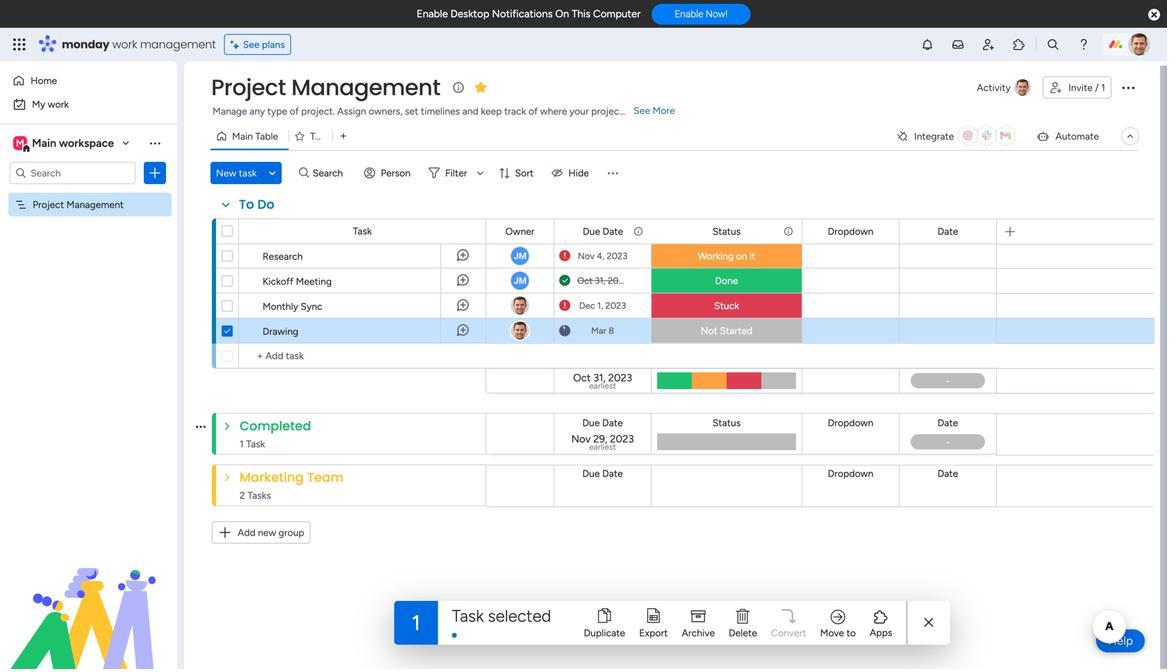 Task type: locate. For each thing, give the bounding box(es) containing it.
2 due from the top
[[583, 417, 600, 429]]

person button
[[359, 162, 419, 184]]

work inside option
[[48, 98, 69, 110]]

1 horizontal spatial 1
[[1102, 82, 1106, 94]]

team
[[307, 469, 344, 486]]

status
[[713, 226, 741, 237], [713, 417, 741, 429]]

1 horizontal spatial project management
[[211, 72, 441, 103]]

2 earliest from the top
[[590, 442, 617, 452]]

management up assign
[[292, 72, 441, 103]]

31, for oct 31, 2023 earliest
[[594, 372, 606, 384]]

1 status field from the top
[[710, 224, 745, 239]]

0 horizontal spatial column information image
[[633, 226, 644, 237]]

my work option
[[8, 93, 169, 115]]

management down search in workspace field
[[66, 199, 124, 211]]

due for due date nov 29, 2023 earliest
[[583, 417, 600, 429]]

to
[[847, 627, 856, 639]]

main down manage
[[232, 130, 253, 142]]

delete
[[729, 627, 758, 639]]

help image
[[1078, 38, 1091, 51]]

2023 down 8
[[609, 372, 633, 384]]

earliest
[[590, 381, 617, 391], [590, 442, 617, 452]]

remove from favorites image
[[474, 80, 488, 94]]

Project Management field
[[208, 72, 444, 103]]

0 horizontal spatial management
[[66, 199, 124, 211]]

31, down 4,
[[595, 275, 606, 286]]

task for task selected
[[452, 606, 484, 626]]

2023 inside the oct 31, 2023 earliest
[[609, 372, 633, 384]]

enable for enable desktop notifications on this computer
[[417, 8, 448, 20]]

enable left desktop
[[417, 8, 448, 20]]

Marketing Team field
[[236, 469, 347, 487]]

main right workspace icon
[[32, 137, 56, 150]]

2 enable from the left
[[675, 8, 704, 20]]

0 vertical spatial task
[[353, 225, 372, 237]]

0 horizontal spatial main
[[32, 137, 56, 150]]

2023 inside due date nov 29, 2023 earliest
[[610, 433, 634, 445]]

project.
[[301, 105, 335, 117]]

enable left now!
[[675, 8, 704, 20]]

0 horizontal spatial 1
[[412, 611, 421, 636]]

1 vertical spatial date field
[[935, 415, 962, 431]]

1 earliest from the top
[[590, 381, 617, 391]]

sort button
[[493, 162, 542, 184]]

work right my
[[48, 98, 69, 110]]

1 horizontal spatial project
[[211, 72, 286, 103]]

0 horizontal spatial of
[[290, 105, 299, 117]]

1 vertical spatial status field
[[710, 415, 745, 431]]

2023 right 29,
[[610, 433, 634, 445]]

task left selected
[[452, 606, 484, 626]]

0 vertical spatial dropdown field
[[825, 224, 878, 239]]

mar 8
[[592, 325, 615, 336]]

enable inside button
[[675, 8, 704, 20]]

due up 4,
[[583, 226, 601, 237]]

automate button
[[1031, 125, 1105, 147]]

options image
[[148, 166, 162, 180]]

31,
[[595, 275, 606, 286], [594, 372, 606, 384]]

2023 for dec 1, 2023
[[606, 300, 627, 311]]

1 horizontal spatial table
[[310, 130, 333, 142]]

Completed field
[[236, 417, 315, 435]]

work for monday
[[112, 36, 137, 52]]

terry turtle image
[[1129, 33, 1151, 56]]

1 vertical spatial management
[[66, 199, 124, 211]]

home option
[[8, 70, 169, 92]]

earliest inside the oct 31, 2023 earliest
[[590, 381, 617, 391]]

date inside due date nov 29, 2023 earliest
[[603, 417, 623, 429]]

v2 overdue deadline image
[[560, 250, 571, 263], [560, 299, 571, 312]]

1 vertical spatial dropdown field
[[825, 415, 878, 431]]

due date field up "nov 4, 2023"
[[580, 224, 627, 239]]

0 vertical spatial due
[[583, 226, 601, 237]]

hide
[[569, 167, 589, 179]]

type
[[268, 105, 287, 117]]

v2 search image
[[299, 165, 309, 181]]

column information image
[[633, 226, 644, 237], [783, 226, 795, 237]]

1 vertical spatial due date field
[[579, 415, 627, 431]]

done
[[716, 275, 739, 287]]

1 vertical spatial task
[[452, 606, 484, 626]]

8
[[609, 325, 615, 336]]

0 vertical spatial status field
[[710, 224, 745, 239]]

project up any
[[211, 72, 286, 103]]

1 table from the left
[[255, 130, 278, 142]]

0 horizontal spatial task
[[353, 225, 372, 237]]

1 horizontal spatial management
[[292, 72, 441, 103]]

0 vertical spatial work
[[112, 36, 137, 52]]

0 vertical spatial see
[[243, 39, 260, 50]]

0 horizontal spatial work
[[48, 98, 69, 110]]

see
[[243, 39, 260, 50], [634, 105, 651, 116]]

see for see plans
[[243, 39, 260, 50]]

1 vertical spatial status
[[713, 417, 741, 429]]

monthly sync
[[263, 301, 323, 312]]

1
[[1102, 82, 1106, 94], [412, 611, 421, 636]]

v2 overdue deadline image for dec 1, 2023
[[560, 299, 571, 312]]

2 column information image from the left
[[783, 226, 795, 237]]

new
[[258, 527, 276, 539]]

notifications
[[492, 8, 553, 20]]

1 vertical spatial due
[[583, 417, 600, 429]]

1 vertical spatial dropdown
[[828, 417, 874, 429]]

1 vertical spatial work
[[48, 98, 69, 110]]

enable for enable now!
[[675, 8, 704, 20]]

activity
[[978, 82, 1011, 94]]

status field for dropdown
[[710, 224, 745, 239]]

enable now!
[[675, 8, 728, 20]]

project management up project.
[[211, 72, 441, 103]]

monday marketplace image
[[1013, 38, 1027, 51]]

Owner field
[[502, 224, 538, 239]]

1 vertical spatial 31,
[[594, 372, 606, 384]]

project management down search in workspace field
[[33, 199, 124, 211]]

new
[[216, 167, 237, 179]]

table
[[255, 130, 278, 142], [310, 130, 333, 142]]

31, inside the oct 31, 2023 earliest
[[594, 372, 606, 384]]

date
[[603, 226, 624, 237], [938, 226, 959, 237], [603, 417, 623, 429], [938, 417, 959, 429]]

of right type
[[290, 105, 299, 117]]

task selected
[[452, 606, 552, 626]]

hide button
[[547, 162, 598, 184]]

workspace options image
[[148, 136, 162, 150]]

work right monday
[[112, 36, 137, 52]]

earliest down the oct 31, 2023 earliest on the bottom of page
[[590, 442, 617, 452]]

1 vertical spatial nov
[[572, 433, 591, 445]]

dropdown
[[828, 226, 874, 237], [828, 417, 874, 429]]

earliest up due date nov 29, 2023 earliest
[[590, 381, 617, 391]]

2 table from the left
[[310, 130, 333, 142]]

due date field up 29,
[[579, 415, 627, 431]]

project management inside list box
[[33, 199, 124, 211]]

see inside button
[[243, 39, 260, 50]]

on
[[556, 8, 570, 20]]

task down person popup button
[[353, 225, 372, 237]]

1 horizontal spatial work
[[112, 36, 137, 52]]

31, for oct 31, 2023
[[595, 275, 606, 286]]

main inside workspace selection element
[[32, 137, 56, 150]]

search everything image
[[1047, 38, 1061, 51]]

Status field
[[710, 224, 745, 239], [710, 415, 745, 431]]

due up 29,
[[583, 417, 600, 429]]

1 v2 overdue deadline image from the top
[[560, 250, 571, 263]]

selected
[[488, 606, 552, 626]]

1 horizontal spatial of
[[529, 105, 538, 117]]

see left more
[[634, 105, 651, 116]]

1 due date field from the top
[[580, 224, 627, 239]]

management inside list box
[[66, 199, 124, 211]]

nov left 4,
[[578, 251, 595, 262]]

0 horizontal spatial enable
[[417, 8, 448, 20]]

0 vertical spatial status
[[713, 226, 741, 237]]

1 horizontal spatial task
[[452, 606, 484, 626]]

work for my
[[48, 98, 69, 110]]

table button
[[289, 125, 333, 147]]

menu image
[[606, 166, 620, 180]]

due inside due date nov 29, 2023 earliest
[[583, 417, 600, 429]]

home link
[[8, 70, 169, 92]]

/
[[1096, 82, 1100, 94]]

1 column information image from the left
[[633, 226, 644, 237]]

table inside button
[[255, 130, 278, 142]]

1 dropdown field from the top
[[825, 224, 878, 239]]

0 horizontal spatial project management
[[33, 199, 124, 211]]

due inside field
[[583, 226, 601, 237]]

2 due date field from the top
[[579, 415, 627, 431]]

oct
[[578, 275, 593, 286], [574, 372, 591, 384]]

Date field
[[935, 224, 962, 239], [935, 415, 962, 431]]

earliest inside due date nov 29, 2023 earliest
[[590, 442, 617, 452]]

1 vertical spatial 1
[[412, 611, 421, 636]]

of
[[290, 105, 299, 117], [529, 105, 538, 117]]

0 vertical spatial v2 overdue deadline image
[[560, 250, 571, 263]]

see left plans
[[243, 39, 260, 50]]

2023 right 1,
[[606, 300, 627, 311]]

v2 overdue deadline image left dec
[[560, 299, 571, 312]]

this
[[572, 8, 591, 20]]

1 vertical spatial see
[[634, 105, 651, 116]]

0 horizontal spatial table
[[255, 130, 278, 142]]

of right track
[[529, 105, 538, 117]]

1 vertical spatial project
[[33, 199, 64, 211]]

desktop
[[451, 8, 490, 20]]

1 dropdown from the top
[[828, 226, 874, 237]]

Due Date field
[[580, 224, 627, 239], [579, 415, 627, 431]]

2023 down "nov 4, 2023"
[[608, 275, 629, 286]]

0 vertical spatial 1
[[1102, 82, 1106, 94]]

1 horizontal spatial column information image
[[783, 226, 795, 237]]

option
[[0, 192, 177, 195]]

1 vertical spatial earliest
[[590, 442, 617, 452]]

manage any type of project. assign owners, set timelines and keep track of where your project stands.
[[213, 105, 657, 117]]

2023 right 4,
[[607, 251, 628, 262]]

workspace image
[[13, 136, 27, 151]]

now!
[[706, 8, 728, 20]]

31, down mar
[[594, 372, 606, 384]]

nov
[[578, 251, 595, 262], [572, 433, 591, 445]]

1 horizontal spatial see
[[634, 105, 651, 116]]

oct inside the oct 31, 2023 earliest
[[574, 372, 591, 384]]

plans
[[262, 39, 285, 50]]

project management
[[211, 72, 441, 103], [33, 199, 124, 211]]

nov inside due date nov 29, 2023 earliest
[[572, 433, 591, 445]]

1 enable from the left
[[417, 8, 448, 20]]

1 horizontal spatial enable
[[675, 8, 704, 20]]

my work link
[[8, 93, 169, 115]]

2 v2 overdue deadline image from the top
[[560, 299, 571, 312]]

1 horizontal spatial main
[[232, 130, 253, 142]]

project down search in workspace field
[[33, 199, 64, 211]]

working
[[698, 250, 734, 262]]

oct right v2 done deadline "icon" on the top of the page
[[578, 275, 593, 286]]

0 horizontal spatial see
[[243, 39, 260, 50]]

see plans
[[243, 39, 285, 50]]

1 vertical spatial project management
[[33, 199, 124, 211]]

computer
[[594, 8, 641, 20]]

2023 for nov 4, 2023
[[607, 251, 628, 262]]

Dropdown field
[[825, 224, 878, 239], [825, 415, 878, 431]]

1 vertical spatial oct
[[574, 372, 591, 384]]

2 status field from the top
[[710, 415, 745, 431]]

table down any
[[255, 130, 278, 142]]

add new group
[[238, 527, 305, 539]]

+ Add task text field
[[246, 348, 480, 365]]

0 horizontal spatial project
[[33, 199, 64, 211]]

project
[[592, 105, 623, 117]]

any
[[250, 105, 265, 117]]

nov left 29,
[[572, 433, 591, 445]]

help button
[[1097, 630, 1146, 653]]

owner
[[506, 226, 535, 237]]

2 of from the left
[[529, 105, 538, 117]]

started
[[721, 325, 753, 337]]

1 due from the top
[[583, 226, 601, 237]]

0 vertical spatial oct
[[578, 275, 593, 286]]

0 vertical spatial nov
[[578, 251, 595, 262]]

1 vertical spatial v2 overdue deadline image
[[560, 299, 571, 312]]

assign
[[337, 105, 367, 117]]

do
[[258, 196, 275, 213]]

v2 overdue deadline image up v2 done deadline "icon" on the top of the page
[[560, 250, 571, 263]]

main inside button
[[232, 130, 253, 142]]

arrow down image
[[472, 165, 489, 181]]

0 vertical spatial earliest
[[590, 381, 617, 391]]

notifications image
[[921, 38, 935, 51]]

2 date field from the top
[[935, 415, 962, 431]]

0 vertical spatial dropdown
[[828, 226, 874, 237]]

lottie animation image
[[0, 529, 177, 669]]

0 vertical spatial due date field
[[580, 224, 627, 239]]

29,
[[594, 433, 608, 445]]

angle down image
[[269, 168, 276, 178]]

oct up due date nov 29, 2023 earliest
[[574, 372, 591, 384]]

enable
[[417, 8, 448, 20], [675, 8, 704, 20]]

project
[[211, 72, 286, 103], [33, 199, 64, 211]]

0 vertical spatial date field
[[935, 224, 962, 239]]

2 status from the top
[[713, 417, 741, 429]]

0 vertical spatial 31,
[[595, 275, 606, 286]]

enable desktop notifications on this computer
[[417, 8, 641, 20]]

1 status from the top
[[713, 226, 741, 237]]

1 date field from the top
[[935, 224, 962, 239]]

see more
[[634, 105, 676, 116]]

table left add view image
[[310, 130, 333, 142]]

add view image
[[341, 131, 347, 141]]



Task type: vqa. For each thing, say whether or not it's contained in the screenshot.
Integrate
yes



Task type: describe. For each thing, give the bounding box(es) containing it.
2023 for oct 31, 2023
[[608, 275, 629, 286]]

table inside button
[[310, 130, 333, 142]]

workspace
[[59, 137, 114, 150]]

oct for oct 31, 2023
[[578, 275, 593, 286]]

filter
[[446, 167, 467, 179]]

move to
[[821, 627, 856, 639]]

where
[[541, 105, 568, 117]]

oct 31, 2023
[[578, 275, 629, 286]]

apps
[[870, 627, 893, 639]]

manage
[[213, 105, 247, 117]]

date field for dropdown
[[935, 224, 962, 239]]

date field for due date
[[935, 415, 962, 431]]

marketing
[[240, 469, 304, 486]]

update feed image
[[952, 38, 966, 51]]

and
[[463, 105, 479, 117]]

integrate
[[915, 130, 955, 142]]

drawing
[[263, 326, 299, 338]]

stands.
[[626, 105, 657, 117]]

not
[[701, 325, 718, 337]]

mar
[[592, 325, 607, 336]]

1 of from the left
[[290, 105, 299, 117]]

main for main workspace
[[32, 137, 56, 150]]

monday work management
[[62, 36, 216, 52]]

column information image for status
[[783, 226, 795, 237]]

research
[[263, 251, 303, 262]]

on
[[737, 250, 748, 262]]

nov 4, 2023
[[578, 251, 628, 262]]

duplicate
[[584, 627, 626, 639]]

2 dropdown from the top
[[828, 417, 874, 429]]

main table
[[232, 130, 278, 142]]

meeting
[[296, 276, 332, 287]]

invite
[[1069, 82, 1093, 94]]

stuck
[[715, 300, 740, 312]]

your
[[570, 105, 589, 117]]

timelines
[[421, 105, 460, 117]]

lottie animation element
[[0, 529, 177, 669]]

completed
[[240, 417, 312, 435]]

see more link
[[633, 104, 677, 117]]

column information image for due date
[[633, 226, 644, 237]]

it
[[750, 250, 756, 262]]

due date nov 29, 2023 earliest
[[572, 417, 634, 452]]

dapulse close image
[[1149, 8, 1161, 22]]

main workspace
[[32, 137, 114, 150]]

help
[[1109, 634, 1134, 648]]

options image
[[1121, 79, 1137, 96]]

set
[[405, 105, 419, 117]]

due for due date
[[583, 226, 601, 237]]

person
[[381, 167, 411, 179]]

to
[[239, 196, 254, 213]]

due date
[[583, 226, 624, 237]]

task for task
[[353, 225, 372, 237]]

keep
[[481, 105, 502, 117]]

kickoff meeting
[[263, 276, 332, 287]]

status for dropdown
[[713, 226, 741, 237]]

status field for due date
[[710, 415, 745, 431]]

integrate button
[[891, 122, 1026, 151]]

project management list box
[[0, 190, 177, 404]]

group
[[279, 527, 305, 539]]

filter button
[[423, 162, 489, 184]]

add new group button
[[212, 522, 311, 544]]

see plans button
[[224, 34, 291, 55]]

collapse board header image
[[1126, 131, 1137, 142]]

management
[[140, 36, 216, 52]]

to do
[[239, 196, 275, 213]]

0 vertical spatial management
[[292, 72, 441, 103]]

move
[[821, 627, 845, 639]]

owners,
[[369, 105, 403, 117]]

To Do field
[[236, 196, 278, 214]]

Search in workspace field
[[29, 165, 116, 181]]

home
[[31, 75, 57, 87]]

sync
[[301, 301, 323, 312]]

enable now! button
[[652, 4, 751, 25]]

task
[[239, 167, 257, 179]]

v2 done deadline image
[[560, 274, 571, 287]]

working on it
[[698, 250, 756, 262]]

not started
[[701, 325, 753, 337]]

4,
[[597, 251, 605, 262]]

select product image
[[13, 38, 26, 51]]

track
[[505, 105, 527, 117]]

invite / 1
[[1069, 82, 1106, 94]]

new task
[[216, 167, 257, 179]]

dec
[[580, 300, 596, 311]]

2023 for oct 31, 2023 earliest
[[609, 372, 633, 384]]

archive
[[682, 627, 715, 639]]

2 dropdown field from the top
[[825, 415, 878, 431]]

v2 overdue deadline image for nov 4, 2023
[[560, 250, 571, 263]]

workspace selection element
[[13, 135, 116, 153]]

oct 31, 2023 earliest
[[574, 372, 633, 391]]

automate
[[1056, 130, 1100, 142]]

project inside project management list box
[[33, 199, 64, 211]]

status for due date
[[713, 417, 741, 429]]

my
[[32, 98, 45, 110]]

kickoff
[[263, 276, 294, 287]]

m
[[16, 137, 24, 149]]

invite members image
[[982, 38, 996, 51]]

invite / 1 button
[[1043, 76, 1112, 99]]

monthly
[[263, 301, 298, 312]]

show board description image
[[450, 81, 467, 95]]

0 vertical spatial project
[[211, 72, 286, 103]]

Search field
[[309, 163, 351, 183]]

monday
[[62, 36, 110, 52]]

1 inside button
[[1102, 82, 1106, 94]]

main for main table
[[232, 130, 253, 142]]

sort
[[515, 167, 534, 179]]

see for see more
[[634, 105, 651, 116]]

0 vertical spatial project management
[[211, 72, 441, 103]]

oct for oct 31, 2023 earliest
[[574, 372, 591, 384]]

new task button
[[211, 162, 262, 184]]



